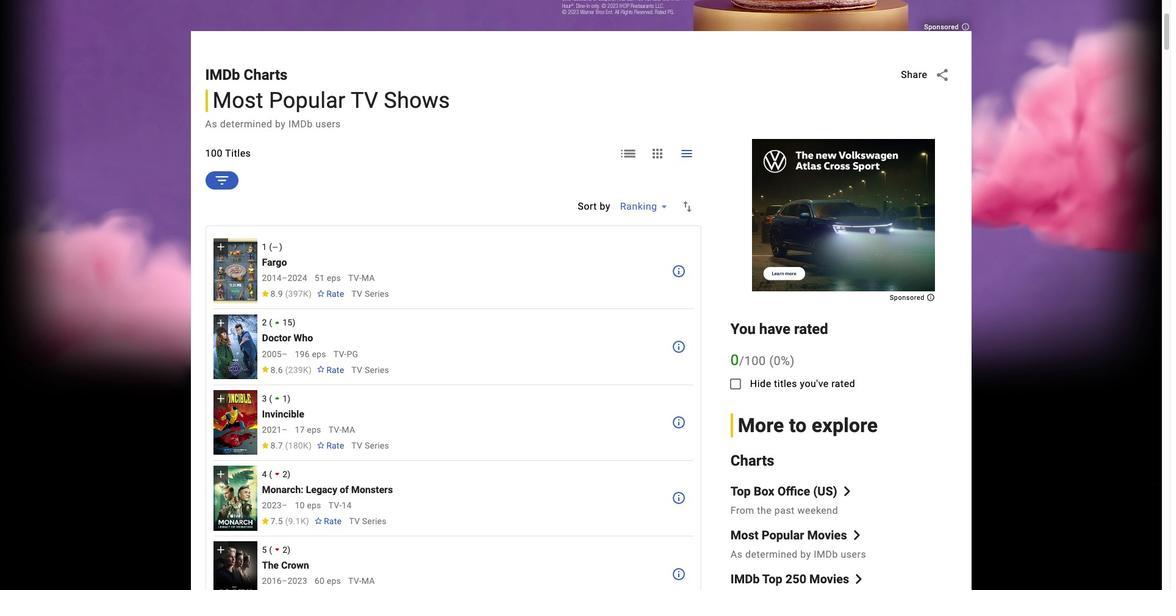 Task type: locate. For each thing, give the bounding box(es) containing it.
100 titles
[[205, 148, 251, 159]]

0 vertical spatial moved down 2 in ranking element
[[271, 468, 288, 481]]

tv
[[351, 88, 378, 113], [352, 289, 363, 299], [352, 365, 363, 375], [352, 441, 363, 451], [349, 517, 360, 526]]

detailed view image
[[621, 146, 636, 161]]

group left 2 (
[[213, 315, 257, 380]]

moved down 2 in ranking element right 4
[[271, 468, 288, 481]]

(
[[269, 242, 272, 252], [285, 289, 288, 299], [269, 318, 272, 328], [769, 354, 774, 368], [285, 365, 288, 375], [269, 394, 272, 404], [285, 441, 288, 451], [269, 470, 272, 479], [285, 517, 288, 526], [269, 545, 272, 555]]

tv series for fargo
[[352, 289, 389, 299]]

share on social media image
[[935, 68, 950, 82]]

1 vertical spatial star border inline image
[[317, 366, 325, 373]]

0 vertical spatial chevron right inline image
[[842, 487, 852, 497]]

( right 8.7
[[285, 441, 288, 451]]

rate down the 51 eps
[[326, 289, 344, 299]]

1 vertical spatial determined
[[745, 549, 798, 561]]

rate button right 239k
[[312, 359, 349, 381]]

0 vertical spatial tv-ma
[[348, 274, 375, 283]]

100 left 'titles'
[[205, 148, 223, 159]]

4 (
[[262, 470, 272, 479]]

1 horizontal spatial users
[[841, 549, 866, 561]]

add image left 5
[[214, 544, 227, 557]]

see more information about doctor who image
[[672, 340, 686, 354]]

10 eps
[[295, 501, 321, 511]]

tv series for doctor who
[[352, 365, 389, 375]]

arrow drop up image for doctor who
[[271, 317, 284, 329]]

imelda staunton, olivia colman, and claire foy in the crown (2016) image
[[213, 542, 257, 591]]

2 arrow drop up image from the top
[[271, 392, 284, 405]]

tv- for the crown
[[348, 577, 362, 586]]

1 vertical spatial rated
[[832, 378, 855, 390]]

2 inside ranking 5 "element"
[[283, 545, 288, 555]]

1 horizontal spatial most
[[731, 529, 759, 543]]

eps right 60
[[327, 577, 341, 586]]

rate
[[326, 289, 344, 299], [326, 365, 344, 375], [326, 441, 344, 451], [324, 517, 342, 526]]

14
[[342, 501, 352, 511]]

2 add image from the top
[[214, 393, 227, 405]]

top left 250
[[762, 572, 783, 587]]

movies
[[807, 529, 847, 543], [810, 572, 849, 587]]

kurt russell, wyatt russell, ren watabe, anders holm, anna sawai, kiersey clemons, and mari yamamoto in monarch: legacy of monsters (2023) image
[[213, 466, 257, 531]]

moved down 2 in ranking element
[[271, 468, 288, 481], [271, 544, 288, 557]]

rate for invincible
[[326, 441, 344, 451]]

2 star border inline image from the top
[[317, 366, 325, 373]]

0 vertical spatial 1
[[262, 242, 267, 252]]

1 horizontal spatial by
[[600, 201, 611, 212]]

1 arrow drop up image from the top
[[271, 317, 284, 329]]

0 horizontal spatial most
[[213, 88, 263, 113]]

group
[[213, 239, 257, 304], [213, 315, 257, 380], [213, 390, 257, 455], [213, 466, 257, 531], [213, 542, 257, 591]]

ma
[[362, 274, 375, 283], [342, 425, 355, 435], [362, 577, 375, 586]]

monarch:
[[262, 484, 304, 496]]

star border inline image down 10 eps on the left bottom
[[314, 518, 323, 525]]

5 group from the top
[[213, 542, 257, 591]]

0%
[[774, 354, 790, 368]]

rate button
[[312, 283, 349, 305], [312, 359, 349, 381], [312, 435, 349, 457], [309, 511, 347, 533]]

( inside ranking 2 element
[[269, 318, 272, 328]]

eps
[[327, 274, 341, 283], [312, 349, 326, 359], [307, 425, 321, 435], [307, 501, 321, 511], [327, 577, 341, 586]]

tv- right 196 eps
[[334, 349, 347, 359]]

most down imdb charts
[[213, 88, 263, 113]]

8.6
[[271, 365, 283, 375]]

ma for fargo
[[362, 274, 375, 283]]

movies left chevron right inline icon
[[810, 572, 849, 587]]

1 horizontal spatial 100
[[745, 354, 766, 368]]

tv up the monsters
[[352, 441, 363, 451]]

0 horizontal spatial users
[[315, 118, 341, 130]]

0 horizontal spatial rated
[[794, 321, 828, 338]]

( right 4
[[269, 470, 272, 479]]

2 up monarch:
[[283, 470, 288, 479]]

1 star inline image from the top
[[261, 290, 269, 297]]

tv- for fargo
[[348, 274, 362, 283]]

1 vertical spatial ma
[[342, 425, 355, 435]]

group for invincible
[[213, 390, 257, 455]]

charts
[[244, 66, 288, 83], [731, 452, 775, 469]]

0 horizontal spatial popular
[[269, 88, 346, 113]]

top up from
[[731, 485, 751, 499]]

most for movies
[[731, 529, 759, 543]]

0 vertical spatial add image
[[214, 241, 227, 253]]

2 group from the top
[[213, 315, 257, 380]]

1 vertical spatial add image
[[214, 393, 227, 405]]

2 horizontal spatial by
[[801, 549, 811, 561]]

eps right 196
[[312, 349, 326, 359]]

1 horizontal spatial charts
[[731, 452, 775, 469]]

1 vertical spatial star inline image
[[261, 366, 269, 373]]

rate button for invincible
[[312, 435, 349, 457]]

tv- right 17 eps
[[329, 425, 342, 435]]

4
[[262, 470, 267, 479]]

series
[[365, 289, 389, 299], [365, 365, 389, 375], [365, 441, 389, 451], [362, 517, 387, 526]]

group for monarch: legacy of monsters
[[213, 466, 257, 531]]

3 group from the top
[[213, 390, 257, 455]]

doctor
[[262, 333, 291, 344]]

0 vertical spatial arrow drop down image
[[657, 199, 672, 214]]

monarch: legacy of monsters link
[[262, 484, 393, 496]]

most
[[213, 88, 263, 113], [731, 529, 759, 543]]

popular for tv
[[269, 88, 346, 113]]

0 horizontal spatial as
[[205, 118, 217, 130]]

star inline image inside imdb rating: 8.9 "element"
[[261, 290, 269, 297]]

1 horizontal spatial arrow drop down image
[[657, 199, 672, 214]]

1 horizontal spatial popular
[[762, 529, 804, 543]]

0 vertical spatial add image
[[214, 317, 227, 329]]

0 vertical spatial popular
[[269, 88, 346, 113]]

rate button right 9.1k at the bottom of page
[[309, 511, 347, 533]]

rate down tv-pg
[[326, 365, 344, 375]]

office
[[778, 485, 810, 499]]

rate button right 397k
[[312, 283, 349, 305]]

chevron right inline image
[[842, 487, 852, 497], [852, 531, 862, 541]]

(us)
[[813, 485, 838, 499]]

chevron right inline image
[[854, 575, 864, 585]]

invincible link
[[262, 408, 304, 420]]

2 inside "ranking 4" element
[[283, 470, 288, 479]]

determined up 'titles'
[[220, 118, 272, 130]]

j.k. simmons and steven yeun in invincible (2021) image
[[213, 390, 257, 455]]

2 vertical spatial star inline image
[[261, 442, 269, 449]]

( up "fargo"
[[269, 242, 272, 252]]

ma right the 51 eps
[[362, 274, 375, 283]]

2 (
[[262, 318, 272, 328]]

rate down tv-14
[[324, 517, 342, 526]]

as down from
[[731, 549, 743, 561]]

tv-ma right 17 eps
[[329, 425, 355, 435]]

monsters
[[351, 484, 393, 496]]

top box office (us) link
[[731, 485, 852, 499]]

series for monarch: legacy of monsters
[[362, 517, 387, 526]]

1 vertical spatial tv-ma
[[329, 425, 355, 435]]

add image
[[214, 241, 227, 253], [214, 393, 227, 405]]

arrow drop down image
[[657, 199, 672, 214], [271, 544, 284, 557]]

arrow drop up image
[[271, 317, 284, 329], [271, 392, 284, 405]]

100 right 0
[[745, 354, 766, 368]]

no rank change image
[[272, 244, 279, 250]]

the
[[757, 505, 772, 517]]

tv down pg
[[352, 365, 363, 375]]

1 for 1
[[283, 394, 288, 404]]

1 up invincible
[[283, 394, 288, 404]]

1 vertical spatial as
[[731, 549, 743, 561]]

box
[[754, 485, 775, 499]]

add image left 2 (
[[214, 317, 227, 329]]

2 for monarch:
[[283, 470, 288, 479]]

by right sort
[[600, 201, 611, 212]]

2 vertical spatial tv-ma
[[348, 577, 375, 586]]

eps for monarch: legacy of monsters
[[307, 501, 321, 511]]

eps right 51
[[327, 274, 341, 283]]

star inline image left '8.6'
[[261, 366, 269, 373]]

2 vertical spatial ma
[[362, 577, 375, 586]]

imdb inside most popular tv shows as determined by imdb users
[[288, 118, 313, 130]]

as
[[205, 118, 217, 130], [731, 549, 743, 561]]

( for 2 (
[[269, 318, 272, 328]]

ma right 17 eps
[[342, 425, 355, 435]]

users
[[315, 118, 341, 130], [841, 549, 866, 561]]

add image left 4
[[214, 469, 227, 481]]

rated right have
[[794, 321, 828, 338]]

moved down 2 in ranking element right 5
[[271, 544, 288, 557]]

( for 3 (
[[269, 394, 272, 404]]

group left 1 (
[[213, 239, 257, 304]]

2 up the crown
[[283, 545, 288, 555]]

tv-ma right 60 eps
[[348, 577, 375, 586]]

0 vertical spatial by
[[275, 118, 286, 130]]

add image
[[214, 317, 227, 329], [214, 469, 227, 481], [214, 544, 227, 557]]

2021–
[[262, 425, 288, 435]]

star inline image inside imdb rating: 8.7 'element'
[[261, 442, 269, 449]]

star border inline image
[[317, 290, 325, 297], [317, 366, 325, 373]]

3 star inline image from the top
[[261, 442, 269, 449]]

group for fargo
[[213, 239, 257, 304]]

chevron right inline image for top box office (us)
[[842, 487, 852, 497]]

most down from
[[731, 529, 759, 543]]

group for doctor who
[[213, 315, 257, 380]]

you
[[731, 321, 756, 338]]

tv down 14
[[349, 517, 360, 526]]

ranking 3 element
[[262, 392, 664, 405]]

star inline image
[[261, 290, 269, 297], [261, 366, 269, 373], [261, 442, 269, 449]]

eps for the crown
[[327, 577, 341, 586]]

eps right 10
[[307, 501, 321, 511]]

250
[[786, 572, 807, 587]]

0 horizontal spatial determined
[[220, 118, 272, 130]]

group left 3 at the bottom
[[213, 390, 257, 455]]

0 horizontal spatial 1
[[262, 242, 267, 252]]

( inside ranking 3 element
[[269, 394, 272, 404]]

1 add image from the top
[[214, 317, 227, 329]]

239k
[[288, 365, 309, 375]]

3 (
[[262, 394, 272, 404]]

rated
[[794, 321, 828, 338], [832, 378, 855, 390]]

( for 5 (
[[269, 545, 272, 555]]

1 vertical spatial arrow drop up image
[[271, 392, 284, 405]]

2
[[262, 318, 267, 328], [283, 470, 288, 479], [283, 545, 288, 555]]

eps right 17
[[307, 425, 321, 435]]

imdb rating: 8.6 element
[[261, 365, 312, 375]]

1 horizontal spatial as
[[731, 549, 743, 561]]

chevron right inline image inside 'top box office (us)' link
[[842, 487, 852, 497]]

star inline image left 8.9
[[261, 290, 269, 297]]

0 horizontal spatial top
[[731, 485, 751, 499]]

1 vertical spatial sponsored
[[890, 294, 927, 302]]

4 group from the top
[[213, 466, 257, 531]]

( right 8.9
[[285, 289, 288, 299]]

add image left 1 (
[[214, 241, 227, 253]]

tv series
[[352, 289, 389, 299], [352, 365, 389, 375], [352, 441, 389, 451], [349, 517, 387, 526]]

crown
[[281, 560, 309, 572]]

tv- down monarch: legacy of monsters link
[[329, 501, 342, 511]]

1 moved down 2 in ranking element from the top
[[271, 468, 288, 481]]

rate button right 180k
[[312, 435, 349, 457]]

ma right 60 eps
[[362, 577, 375, 586]]

ranking 1 element
[[262, 242, 664, 252]]

rate button for monarch: legacy of monsters
[[309, 511, 347, 533]]

0 vertical spatial users
[[315, 118, 341, 130]]

star border inline image down 17 eps
[[317, 442, 325, 449]]

sort by
[[578, 201, 611, 212]]

add image for invincible
[[214, 393, 227, 405]]

51 eps
[[315, 274, 341, 283]]

) inside 0 / 100 ( 0% )
[[790, 354, 795, 368]]

as up 100 titles
[[205, 118, 217, 130]]

star border inline image down 196 eps
[[317, 366, 325, 373]]

arrow drop up image up doctor
[[271, 317, 284, 329]]

( up hide
[[769, 354, 774, 368]]

chevron right inline image up chevron right inline icon
[[852, 531, 862, 541]]

1 group from the top
[[213, 239, 257, 304]]

add image for monarch:
[[214, 469, 227, 481]]

0 vertical spatial 100
[[205, 148, 223, 159]]

chevron right inline image right (us)
[[842, 487, 852, 497]]

1 for 1 (
[[262, 242, 267, 252]]

chevron right inline image for most popular movies
[[852, 531, 862, 541]]

0 vertical spatial determined
[[220, 118, 272, 130]]

group left star inline image
[[213, 466, 257, 531]]

arrow drop down image left change sort by direction image
[[657, 199, 672, 214]]

determined
[[220, 118, 272, 130], [745, 549, 798, 561]]

1 horizontal spatial top
[[762, 572, 783, 587]]

movies down weekend
[[807, 529, 847, 543]]

2 vertical spatial 2
[[283, 545, 288, 555]]

star inline image left 8.7
[[261, 442, 269, 449]]

determined inside most popular tv shows as determined by imdb users
[[220, 118, 272, 130]]

tv-ma
[[348, 274, 375, 283], [329, 425, 355, 435], [348, 577, 375, 586]]

0 horizontal spatial 100
[[205, 148, 223, 159]]

1 star border inline image from the top
[[317, 290, 325, 297]]

( right 7.5
[[285, 517, 288, 526]]

by down imdb charts
[[275, 118, 286, 130]]

star inline image inside imdb rating: 8.6 element
[[261, 366, 269, 373]]

imdb
[[205, 66, 240, 83], [288, 118, 313, 130], [814, 549, 838, 561], [731, 572, 760, 587]]

fargo
[[262, 257, 287, 269]]

1 vertical spatial most
[[731, 529, 759, 543]]

popular
[[269, 88, 346, 113], [762, 529, 804, 543]]

tv- right 60 eps
[[348, 577, 362, 586]]

100
[[205, 148, 223, 159], [745, 354, 766, 368]]

8.6 ( 239k )
[[271, 365, 312, 375]]

tv-ma right the 51 eps
[[348, 274, 375, 283]]

2 star inline image from the top
[[261, 366, 269, 373]]

2 moved down 2 in ranking element from the top
[[271, 544, 288, 557]]

0 vertical spatial as
[[205, 118, 217, 130]]

2 add image from the top
[[214, 469, 227, 481]]

2 left moved up 15 in ranking element
[[262, 318, 267, 328]]

sponsored content section
[[0, 0, 1167, 484], [752, 139, 935, 302]]

most inside most popular tv shows as determined by imdb users
[[213, 88, 263, 113]]

0 horizontal spatial arrow drop down image
[[271, 544, 284, 557]]

arrow drop up image right 3 at the bottom
[[271, 392, 284, 405]]

( for 8.9 ( 397k )
[[285, 289, 288, 299]]

invincible
[[262, 408, 304, 420]]

by down the most popular movies link
[[801, 549, 811, 561]]

1 vertical spatial 1
[[283, 394, 288, 404]]

1 vertical spatial movies
[[810, 572, 849, 587]]

1 vertical spatial by
[[600, 201, 611, 212]]

8.9
[[271, 289, 283, 299]]

0 vertical spatial ma
[[362, 274, 375, 283]]

tv right 397k
[[352, 289, 363, 299]]

1 vertical spatial moved down 2 in ranking element
[[271, 544, 288, 557]]

1 add image from the top
[[214, 241, 227, 253]]

change sort by direction image
[[680, 199, 695, 214]]

2005–
[[262, 349, 288, 359]]

tv-ma for invincible
[[329, 425, 355, 435]]

8.7 ( 180k )
[[271, 441, 312, 451]]

3 add image from the top
[[214, 544, 227, 557]]

( inside "ranking 4" element
[[269, 470, 272, 479]]

1 inside ranking 3 element
[[283, 394, 288, 404]]

1 vertical spatial star border inline image
[[314, 518, 323, 525]]

monarch: legacy of monsters
[[262, 484, 393, 496]]

arrow drop down image right 5
[[271, 544, 284, 557]]

add image left 3 at the bottom
[[214, 393, 227, 405]]

top
[[731, 485, 751, 499], [762, 572, 783, 587]]

series for invincible
[[365, 441, 389, 451]]

0 vertical spatial star border inline image
[[317, 442, 325, 449]]

0 vertical spatial arrow drop up image
[[271, 317, 284, 329]]

1 horizontal spatial rated
[[832, 378, 855, 390]]

0 horizontal spatial charts
[[244, 66, 288, 83]]

group left 5
[[213, 542, 257, 591]]

1 vertical spatial charts
[[731, 452, 775, 469]]

1 vertical spatial add image
[[214, 469, 227, 481]]

see more information about fargo image
[[672, 264, 686, 279]]

ranking 4 element
[[262, 468, 664, 481]]

1 horizontal spatial 1
[[283, 394, 288, 404]]

Hide titles you've rated checkbox
[[721, 369, 750, 399]]

0 horizontal spatial by
[[275, 118, 286, 130]]

1 vertical spatial 2
[[283, 470, 288, 479]]

9.1k
[[288, 517, 306, 526]]

0 vertical spatial most
[[213, 88, 263, 113]]

) inside "ranking 4" element
[[288, 470, 291, 479]]

chevron right inline image inside the most popular movies link
[[852, 531, 862, 541]]

rated right you've
[[832, 378, 855, 390]]

( for 7.5 ( 9.1k )
[[285, 517, 288, 526]]

popular inside most popular tv shows as determined by imdb users
[[269, 88, 346, 113]]

ranking 5 element
[[262, 544, 664, 557]]

7.5
[[271, 517, 283, 526]]

( up doctor
[[269, 318, 272, 328]]

rate right 180k
[[326, 441, 344, 451]]

1 vertical spatial popular
[[762, 529, 804, 543]]

rate for fargo
[[326, 289, 344, 299]]

1 (
[[262, 242, 272, 252]]

2 vertical spatial add image
[[214, 544, 227, 557]]

tv left the shows
[[351, 88, 378, 113]]

( inside ranking 5 "element"
[[269, 545, 272, 555]]

most popular tv shows as determined by imdb users
[[205, 88, 450, 130]]

the
[[262, 560, 279, 572]]

( inside 0 / 100 ( 0% )
[[769, 354, 774, 368]]

star border inline image down 51
[[317, 290, 325, 297]]

1 left no rank change image at the left of page
[[262, 242, 267, 252]]

rate button for fargo
[[312, 283, 349, 305]]

( right 3 at the bottom
[[269, 394, 272, 404]]

tv- right the 51 eps
[[348, 274, 362, 283]]

determined down most popular movies
[[745, 549, 798, 561]]

2 vertical spatial by
[[801, 549, 811, 561]]

most for tv
[[213, 88, 263, 113]]

0 vertical spatial star inline image
[[261, 290, 269, 297]]

1 vertical spatial 100
[[745, 354, 766, 368]]

1 vertical spatial chevron right inline image
[[852, 531, 862, 541]]

star inline image
[[261, 518, 269, 525]]

add image for fargo
[[214, 241, 227, 253]]

( for 8.7 ( 180k )
[[285, 441, 288, 451]]

0 vertical spatial star border inline image
[[317, 290, 325, 297]]

( right 5
[[269, 545, 272, 555]]

star border inline image
[[317, 442, 325, 449], [314, 518, 323, 525]]

( right '8.6'
[[285, 365, 288, 375]]

imdb rating: 8.9 element
[[261, 289, 312, 299]]



Task type: vqa. For each thing, say whether or not it's contained in the screenshot.
"Menu"
no



Task type: describe. For each thing, give the bounding box(es) containing it.
60 eps
[[315, 577, 341, 586]]

series for fargo
[[365, 289, 389, 299]]

tv- for monarch: legacy of monsters
[[329, 501, 342, 511]]

you have rated
[[731, 321, 828, 338]]

tv for doctor who
[[352, 365, 363, 375]]

add image for doctor
[[214, 317, 227, 329]]

moved down 2 in ranking element for the
[[271, 544, 288, 557]]

shows
[[384, 88, 450, 113]]

legacy
[[306, 484, 337, 496]]

1 vertical spatial users
[[841, 549, 866, 561]]

popular for movies
[[762, 529, 804, 543]]

hide
[[750, 378, 771, 390]]

17 eps
[[295, 425, 321, 435]]

checkbox unchecked image
[[728, 377, 743, 392]]

eps for invincible
[[307, 425, 321, 435]]

( for 4 (
[[269, 470, 272, 479]]

arrow drop down image
[[271, 468, 284, 481]]

) inside ranking 3 element
[[288, 394, 291, 404]]

1 vertical spatial arrow drop down image
[[271, 544, 284, 557]]

tv series for monarch: legacy of monsters
[[349, 517, 387, 526]]

the crown
[[262, 560, 309, 572]]

) inside ranking 2 element
[[292, 318, 296, 328]]

moved down 2 in ranking element for monarch:
[[271, 468, 288, 481]]

ma for invincible
[[342, 425, 355, 435]]

rate for monarch: legacy of monsters
[[324, 517, 342, 526]]

star inline image for fargo
[[261, 290, 269, 297]]

of
[[340, 484, 349, 496]]

filter image
[[213, 172, 230, 189]]

most popular movies link
[[731, 529, 862, 543]]

arrow drop up image for invincible
[[271, 392, 284, 405]]

0 / 100 ( 0% )
[[731, 352, 795, 369]]

2014–2024
[[262, 274, 307, 283]]

grid view image
[[650, 146, 665, 161]]

tv series for invincible
[[352, 441, 389, 451]]

ranking 2 element
[[262, 317, 664, 329]]

to
[[789, 414, 807, 437]]

most popular movies
[[731, 529, 847, 543]]

rate for doctor who
[[326, 365, 344, 375]]

0 vertical spatial sponsored
[[924, 23, 961, 31]]

100 inside 0 / 100 ( 0% )
[[745, 354, 766, 368]]

( for 1 (
[[269, 242, 272, 252]]

no rank change element
[[272, 244, 279, 250]]

5
[[262, 545, 267, 555]]

fargo link
[[262, 257, 287, 269]]

selected:  compact view image
[[679, 146, 694, 161]]

star border inline image for invincible
[[317, 442, 325, 449]]

imdb rating: 8.7 element
[[261, 441, 312, 451]]

group for the crown
[[213, 542, 257, 591]]

the crown link
[[262, 560, 309, 572]]

moved up 15 in ranking element
[[271, 317, 292, 329]]

doctor who
[[262, 333, 313, 344]]

series for doctor who
[[365, 365, 389, 375]]

star inline image for invincible
[[261, 442, 269, 449]]

2023–
[[262, 501, 288, 511]]

eps for doctor who
[[312, 349, 326, 359]]

moved up 1 in ranking element
[[271, 392, 288, 405]]

titles
[[774, 378, 797, 390]]

tv for monarch: legacy of monsters
[[349, 517, 360, 526]]

have
[[759, 321, 791, 338]]

pg
[[347, 349, 358, 359]]

from
[[731, 505, 755, 517]]

imdb rating: 7.5 element
[[261, 517, 309, 526]]

weekend
[[798, 505, 838, 517]]

by inside most popular tv shows as determined by imdb users
[[275, 118, 286, 130]]

5 (
[[262, 545, 272, 555]]

sort
[[578, 201, 597, 212]]

196 eps
[[295, 349, 326, 359]]

tv for invincible
[[352, 441, 363, 451]]

users inside most popular tv shows as determined by imdb users
[[315, 118, 341, 130]]

tv-ma for fargo
[[348, 274, 375, 283]]

) inside ranking 5 "element"
[[288, 545, 291, 555]]

60
[[315, 577, 325, 586]]

7.5 ( 9.1k )
[[271, 517, 309, 526]]

0 vertical spatial movies
[[807, 529, 847, 543]]

0 vertical spatial charts
[[244, 66, 288, 83]]

10
[[295, 501, 305, 511]]

see more information about the crown image
[[672, 567, 686, 582]]

tv-14
[[329, 501, 352, 511]]

star border inline image for fargo
[[317, 290, 325, 297]]

imdb top 250 movies link
[[731, 572, 864, 587]]

tv- for invincible
[[329, 425, 342, 435]]

from the past weekend
[[731, 505, 838, 517]]

more
[[738, 414, 784, 437]]

rate button for doctor who
[[312, 359, 349, 381]]

explore
[[812, 414, 878, 437]]

more to explore
[[738, 414, 878, 437]]

tv inside most popular tv shows as determined by imdb users
[[351, 88, 378, 113]]

180k
[[288, 441, 309, 451]]

doctor who link
[[262, 333, 313, 344]]

see more information about invincible image
[[672, 416, 686, 430]]

2016–2023
[[262, 577, 307, 586]]

17
[[295, 425, 305, 435]]

imdb charts
[[205, 66, 288, 83]]

star inline image for doctor who
[[261, 366, 269, 373]]

1 vertical spatial top
[[762, 572, 783, 587]]

0
[[731, 352, 739, 369]]

star border inline image for monarch: legacy of monsters
[[314, 518, 323, 525]]

fargo (2014) image
[[213, 239, 257, 304]]

3
[[262, 394, 267, 404]]

( for 8.6 ( 239k )
[[285, 365, 288, 375]]

0 vertical spatial 2
[[262, 318, 267, 328]]

add image for the
[[214, 544, 227, 557]]

8.7
[[271, 441, 283, 451]]

share
[[901, 69, 928, 81]]

0 vertical spatial top
[[731, 485, 751, 499]]

8.9 ( 397k )
[[271, 289, 312, 299]]

as determined by imdb users
[[731, 549, 866, 561]]

top box office (us)
[[731, 485, 838, 499]]

star border inline image for doctor who
[[317, 366, 325, 373]]

2 for the
[[283, 545, 288, 555]]

see more information about monarch: legacy of monsters image
[[672, 491, 686, 506]]

catherine tate and david tennant in doctor who (2005) image
[[213, 315, 257, 380]]

titles
[[225, 148, 251, 159]]

0 vertical spatial rated
[[794, 321, 828, 338]]

ma for the crown
[[362, 577, 375, 586]]

15
[[283, 318, 292, 328]]

past
[[775, 505, 795, 517]]

as inside most popular tv shows as determined by imdb users
[[205, 118, 217, 130]]

tv-ma for the crown
[[348, 577, 375, 586]]

51
[[315, 274, 325, 283]]

tv- for doctor who
[[334, 349, 347, 359]]

1 horizontal spatial determined
[[745, 549, 798, 561]]

196
[[295, 349, 310, 359]]

ranking
[[620, 201, 657, 212]]

tv-pg
[[334, 349, 358, 359]]

397k
[[288, 289, 309, 299]]

you've
[[800, 378, 829, 390]]

hide titles you've rated
[[750, 378, 855, 390]]

tv for fargo
[[352, 289, 363, 299]]

eps for fargo
[[327, 274, 341, 283]]

/
[[739, 354, 745, 368]]

imdb top 250 movies
[[731, 572, 849, 587]]

who
[[294, 333, 313, 344]]



